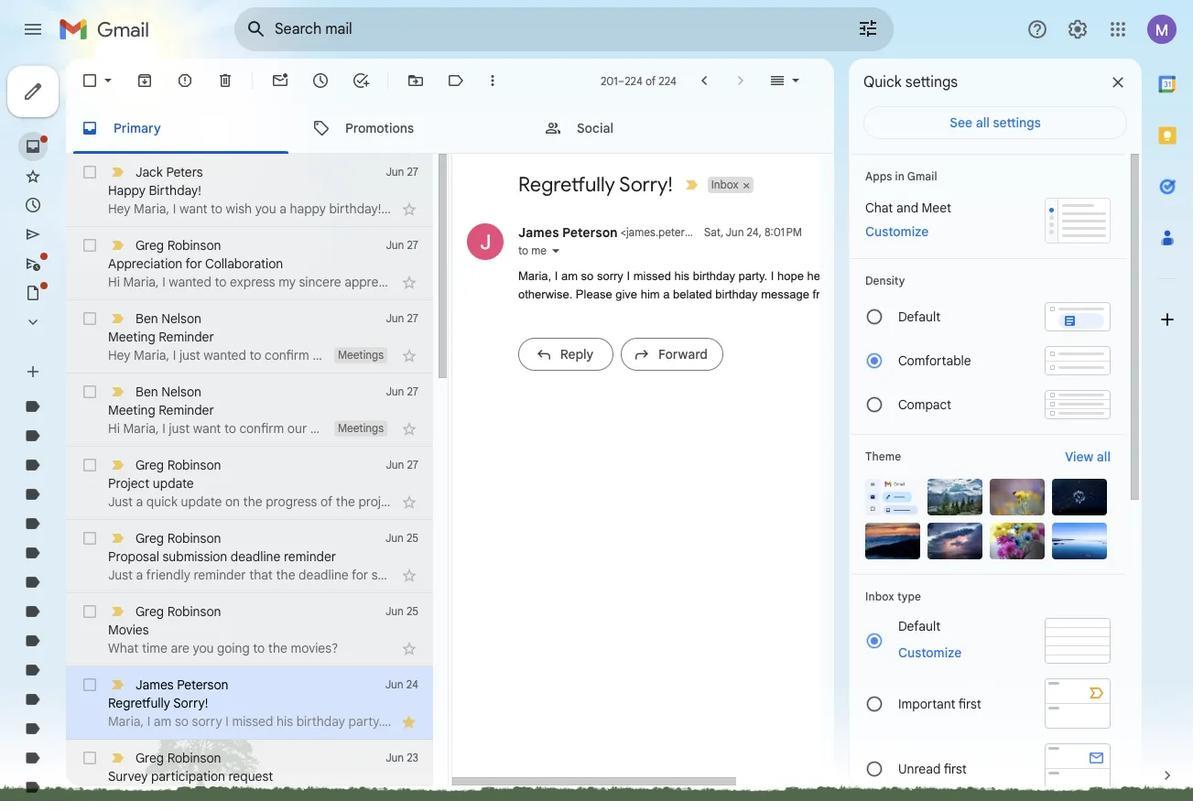 Task type: locate. For each thing, give the bounding box(es) containing it.
2 reminder from the top
[[159, 402, 214, 419]]

inbox type element
[[866, 590, 1111, 604]]

3 jun 27 from the top
[[386, 311, 419, 325]]

upcoming inside meeting reminder hi maria, i just want to confirm our upcoming meeting.
[[310, 420, 368, 437]]

of
[[321, 494, 333, 510]]

reminder down wanted
[[159, 402, 214, 419]]

3 greg from the top
[[136, 530, 164, 547]]

we
[[403, 494, 420, 510]]

robinson up survey participation request in the left of the page
[[167, 750, 221, 767]]

0 vertical spatial confirm
[[265, 347, 310, 364]]

1 horizontal spatial inbox
[[866, 590, 895, 604]]

just inside meeting reminder hey maria, i just wanted to confirm our upcoming meeting?
[[179, 347, 200, 364]]

5 row from the top
[[66, 447, 524, 520]]

important mainly because it was sent directly to you. switch
[[108, 236, 126, 255], [108, 310, 126, 328], [108, 383, 126, 401], [108, 456, 126, 475]]

james for james peterson
[[136, 677, 174, 693]]

i left wanted
[[173, 347, 176, 364]]

1 25 from the top
[[407, 531, 419, 545]]

0 horizontal spatial peterson
[[177, 677, 229, 693]]

maria, up otherwise.
[[518, 269, 552, 283]]

hey down happy at the top of page
[[108, 201, 131, 217]]

1 vertical spatial you
[[193, 640, 214, 657]]

i inside meeting reminder hey maria, i just wanted to confirm our upcoming meeting?
[[173, 347, 176, 364]]

time inside greg robinson movies what time are you going to the movies?
[[142, 640, 168, 657]]

1 vertical spatial 25
[[407, 605, 419, 618]]

settings inside button
[[993, 115, 1041, 131]]

6 row from the top
[[66, 520, 433, 594]]

you inside 'jack peters happy birthday! hey maria, i want to wish you a happy birthday! have a great day!'
[[255, 201, 276, 217]]

1 vertical spatial important according to google magic. switch
[[108, 529, 126, 548]]

1 horizontal spatial time
[[877, 269, 900, 283]]

1 robinson from the top
[[167, 237, 221, 254]]

meeting up hi
[[108, 402, 155, 419]]

0 horizontal spatial you
[[193, 640, 214, 657]]

the inside greg robinson movies what time are you going to the movies?
[[268, 640, 288, 657]]

Search mail text field
[[275, 20, 806, 38]]

had
[[824, 269, 844, 283]]

to inside greg robinson movies what time are you going to the movies?
[[253, 640, 265, 657]]

0 horizontal spatial our
[[287, 420, 307, 437]]

greg inside greg robinson project update just a quick update on the progress of the project we discussed earlier.
[[136, 457, 164, 474]]

fun
[[857, 269, 874, 283]]

27
[[407, 165, 419, 179], [407, 238, 419, 252], [407, 311, 419, 325], [407, 385, 419, 398], [407, 458, 419, 472]]

jun up the meeting?
[[386, 311, 404, 325]]

message
[[761, 287, 810, 301]]

ben nelson for want
[[136, 384, 201, 400]]

ben nelson for wanted
[[136, 311, 201, 327]]

jun 27 up the meeting?
[[386, 311, 419, 325]]

row containing greg robinson project update just a quick update on the progress of the project we discussed earlier.
[[66, 447, 524, 520]]

meetings for meeting.
[[338, 421, 384, 435]]

0 vertical spatial ben
[[136, 311, 158, 327]]

greg robinson up "submission"
[[136, 530, 221, 547]]

0 vertical spatial greg robinson
[[136, 237, 221, 254]]

0 vertical spatial meetings
[[338, 348, 384, 362]]

hope
[[778, 269, 804, 283]]

2 row from the top
[[66, 227, 433, 300]]

jun
[[386, 165, 404, 179], [726, 225, 744, 239], [386, 238, 404, 252], [386, 311, 404, 325], [386, 385, 404, 398], [386, 458, 404, 472], [386, 531, 404, 545], [386, 605, 404, 618], [385, 678, 404, 692], [386, 751, 404, 765]]

important mainly because it was sent directly to you. switch up project
[[108, 456, 126, 475]]

to
[[211, 201, 223, 217], [518, 244, 529, 257], [250, 347, 262, 364], [224, 420, 236, 437], [253, 640, 265, 657]]

meeting down appreciation
[[108, 329, 155, 345]]

maria,
[[134, 201, 170, 217], [518, 269, 552, 283], [134, 347, 170, 364], [123, 420, 159, 437]]

just inside meeting reminder hi maria, i just want to confirm our upcoming meeting.
[[169, 420, 190, 437]]

1 vertical spatial meeting
[[108, 402, 155, 419]]

regretfully sorry! up <
[[518, 172, 673, 197]]

row down 'wish'
[[66, 227, 433, 300]]

meetings
[[338, 348, 384, 362], [338, 421, 384, 435]]

0 vertical spatial just
[[179, 347, 200, 364]]

meeting for hey
[[108, 329, 155, 345]]

important mainly because it was sent directly to you. switch up appreciation
[[108, 236, 126, 255]]

just right hi
[[169, 420, 190, 437]]

jun 25
[[386, 531, 419, 545], [386, 605, 419, 618]]

1 greg robinson from the top
[[136, 237, 221, 254]]

have
[[385, 201, 414, 217]]

greg robinson movies what time are you going to the movies?
[[108, 604, 338, 657]]

1 vertical spatial upcoming
[[310, 420, 368, 437]]

robinson inside greg robinson project update just a quick update on the progress of the project we discussed earlier.
[[167, 457, 221, 474]]

the right of
[[336, 494, 355, 510]]

greg robinson up 'participation'
[[136, 750, 221, 767]]

0 vertical spatial jun 25
[[386, 531, 419, 545]]

first right unread
[[944, 761, 967, 777]]

1 vertical spatial peterson
[[177, 677, 229, 693]]

inbox up sat,
[[712, 178, 739, 191]]

robinson
[[167, 237, 221, 254], [167, 457, 221, 474], [167, 530, 221, 547], [167, 604, 221, 620], [167, 750, 221, 767]]

1 horizontal spatial 224
[[659, 74, 677, 87]]

hey
[[108, 201, 131, 217], [108, 347, 131, 364]]

unread
[[899, 761, 941, 777]]

hey inside 'jack peters happy birthday! hey maria, i want to wish you a happy birthday! have a great day!'
[[108, 201, 131, 217]]

5 jun 27 from the top
[[386, 458, 419, 472]]

just for want
[[169, 420, 190, 437]]

2 robinson from the top
[[167, 457, 221, 474]]

1 vertical spatial regretfully sorry!
[[108, 695, 208, 712]]

first for unread first
[[944, 761, 967, 777]]

are
[[171, 640, 190, 657]]

5 greg from the top
[[136, 750, 164, 767]]

and
[[897, 200, 919, 216]]

5 27 from the top
[[407, 458, 419, 472]]

0 vertical spatial meeting
[[108, 329, 155, 345]]

reminder inside meeting reminder hey maria, i just wanted to confirm our upcoming meeting?
[[159, 329, 214, 345]]

peterson down are at the bottom
[[177, 677, 229, 693]]

james up me at the top of page
[[518, 224, 559, 241]]

1 vertical spatial just
[[169, 420, 190, 437]]

greg up project
[[136, 457, 164, 474]]

0 vertical spatial time
[[877, 269, 900, 283]]

2 25 from the top
[[407, 605, 419, 618]]

1 jun 27 from the top
[[386, 165, 419, 179]]

update left on
[[181, 494, 222, 510]]

density
[[866, 274, 905, 288]]

0 vertical spatial regretfully sorry!
[[518, 172, 673, 197]]

27 down the meeting?
[[407, 385, 419, 398]]

tab list containing primary
[[66, 103, 835, 154]]

just for wanted
[[179, 347, 200, 364]]

nelson down for
[[161, 311, 201, 327]]

0 vertical spatial inbox
[[712, 178, 739, 191]]

chat and meet customize
[[866, 200, 952, 240]]

2 224 from the left
[[659, 74, 677, 87]]

3 27 from the top
[[407, 311, 419, 325]]

1 ben nelson from the top
[[136, 311, 201, 327]]

0 vertical spatial our
[[313, 347, 332, 364]]

just left wanted
[[179, 347, 200, 364]]

want down wanted
[[193, 420, 221, 437]]

important according to google magic. switch
[[108, 163, 126, 181], [108, 529, 126, 548]]

am
[[562, 269, 578, 283]]

0 horizontal spatial inbox
[[712, 178, 739, 191]]

0 horizontal spatial sorry!
[[173, 695, 208, 712]]

upcoming for meeting.
[[310, 420, 368, 437]]

regretfully sorry! down the "james peterson"
[[108, 695, 208, 712]]

primary tab
[[66, 103, 296, 154]]

meeting reminder hey maria, i just wanted to confirm our upcoming meeting?
[[108, 329, 451, 364]]

jun 27 for fourth the important mainly because it was sent directly to you. switch
[[386, 458, 419, 472]]

7 row from the top
[[66, 594, 433, 667]]

1 vertical spatial james
[[136, 677, 174, 693]]

0 horizontal spatial the
[[243, 494, 263, 510]]

settings right see
[[993, 115, 1041, 131]]

meeting inside meeting reminder hi maria, i just want to confirm our upcoming meeting.
[[108, 402, 155, 419]]

discussed
[[423, 494, 482, 510]]

view all button
[[1055, 446, 1122, 468]]

None search field
[[235, 7, 894, 51]]

24
[[406, 678, 419, 692]]

row containing greg robinson movies what time are you going to the movies?
[[66, 594, 433, 667]]

sorry
[[597, 269, 624, 283]]

inbox button
[[708, 177, 741, 193]]

3 robinson from the top
[[167, 530, 221, 547]]

0 horizontal spatial regretfully sorry!
[[108, 695, 208, 712]]

1 vertical spatial our
[[287, 420, 307, 437]]

a left happy
[[280, 201, 287, 217]]

2 nelson from the top
[[161, 384, 201, 400]]

1 horizontal spatial james
[[518, 224, 559, 241]]

8 row from the top
[[66, 667, 433, 740]]

confirm inside meeting reminder hi maria, i just want to confirm our upcoming meeting.
[[239, 420, 284, 437]]

peterson inside row
[[177, 677, 229, 693]]

important according to google magic. switch up proposal
[[108, 529, 126, 548]]

1 horizontal spatial settings
[[993, 115, 1041, 131]]

1 horizontal spatial our
[[313, 347, 332, 364]]

27 up the meeting?
[[407, 311, 419, 325]]

25 down we
[[407, 531, 419, 545]]

meeting.
[[371, 420, 422, 437]]

greg inside greg robinson movies what time are you going to the movies?
[[136, 604, 164, 620]]

i inside meeting reminder hi maria, i just want to confirm our upcoming meeting.
[[162, 420, 166, 437]]

2 greg from the top
[[136, 457, 164, 474]]

1 horizontal spatial the
[[268, 640, 288, 657]]

customize
[[866, 224, 929, 240], [899, 645, 962, 661]]

1 vertical spatial sorry!
[[173, 695, 208, 712]]

maria, inside meeting reminder hi maria, i just want to confirm our upcoming meeting.
[[123, 420, 159, 437]]

greg robinson for participation
[[136, 750, 221, 767]]

to right wanted
[[250, 347, 262, 364]]

important mainly because it was sent directly to you. switch down appreciation
[[108, 310, 126, 328]]

1 vertical spatial default
[[899, 618, 941, 635]]

row down on
[[66, 520, 433, 594]]

default up comfortable
[[899, 309, 941, 325]]

1 ben from the top
[[136, 311, 158, 327]]

0 vertical spatial reminder
[[159, 329, 214, 345]]

row
[[66, 154, 486, 227], [66, 227, 433, 300], [66, 300, 451, 374], [66, 374, 433, 447], [66, 447, 524, 520], [66, 520, 433, 594], [66, 594, 433, 667], [66, 667, 433, 740], [66, 740, 433, 802]]

customize down and
[[866, 224, 929, 240]]

confirm up greg robinson project update just a quick update on the progress of the project we discussed earlier.
[[239, 420, 284, 437]]

newer image
[[695, 71, 714, 90]]

5 robinson from the top
[[167, 750, 221, 767]]

confirm for want
[[239, 420, 284, 437]]

1 horizontal spatial tab list
[[1142, 59, 1194, 736]]

1 vertical spatial ben
[[136, 384, 158, 400]]

james for james peterson < james.peterson1902@gmail.com
[[518, 224, 559, 241]]

meeting inside meeting reminder hey maria, i just wanted to confirm our upcoming meeting?
[[108, 329, 155, 345]]

jun 25 for proposal submission deadline reminder
[[386, 531, 419, 545]]

maria, inside 'jack peters happy birthday! hey maria, i want to wish you a happy birthday! have a great day!'
[[134, 201, 170, 217]]

1 vertical spatial confirm
[[239, 420, 284, 437]]

jun 27
[[386, 165, 419, 179], [386, 238, 419, 252], [386, 311, 419, 325], [386, 385, 419, 398], [386, 458, 419, 472]]

1 vertical spatial all
[[1097, 449, 1111, 465]]

1 vertical spatial customize button
[[888, 642, 973, 664]]

0 vertical spatial all
[[976, 115, 990, 131]]

a right just
[[136, 494, 143, 510]]

tab list
[[1142, 59, 1194, 736], [66, 103, 835, 154]]

25 for proposal submission deadline reminder
[[407, 531, 419, 545]]

apps
[[866, 169, 893, 183]]

1 vertical spatial jun 25
[[386, 605, 419, 618]]

0 horizontal spatial tab list
[[66, 103, 835, 154]]

greg up the movies
[[136, 604, 164, 620]]

row down appreciation for collaboration link
[[66, 300, 451, 374]]

appreciation for collaboration
[[108, 256, 283, 272]]

0 horizontal spatial all
[[976, 115, 990, 131]]

2 hey from the top
[[108, 347, 131, 364]]

None checkbox
[[81, 603, 99, 621]]

ben for hey
[[136, 311, 158, 327]]

the right on
[[243, 494, 263, 510]]

row down going
[[66, 667, 433, 740]]

1 reminder from the top
[[159, 329, 214, 345]]

0 vertical spatial sorry!
[[620, 172, 673, 197]]

0 vertical spatial customize
[[866, 224, 929, 240]]

regretfully sorry! link
[[108, 694, 393, 731]]

type
[[898, 590, 922, 604]]

1 vertical spatial meetings
[[338, 421, 384, 435]]

inbox inside 'button'
[[712, 178, 739, 191]]

2 ben nelson from the top
[[136, 384, 201, 400]]

greg robinson up for
[[136, 237, 221, 254]]

nelson for want
[[161, 384, 201, 400]]

customize button down and
[[855, 221, 940, 243]]

upcoming left meeting.
[[310, 420, 368, 437]]

1 nelson from the top
[[161, 311, 201, 327]]

4 27 from the top
[[407, 385, 419, 398]]

0 vertical spatial you
[[255, 201, 276, 217]]

jun up jun 24
[[386, 605, 404, 618]]

please
[[576, 287, 613, 301]]

reply
[[560, 346, 594, 363]]

jun 27 up have
[[386, 165, 419, 179]]

jun inside cell
[[726, 225, 744, 239]]

0 horizontal spatial time
[[142, 640, 168, 657]]

you right are at the bottom
[[193, 640, 214, 657]]

peterson left <
[[563, 224, 618, 241]]

to right going
[[253, 640, 265, 657]]

2 ben from the top
[[136, 384, 158, 400]]

his
[[675, 269, 690, 283]]

2 jun 25 from the top
[[386, 605, 419, 618]]

our up greg robinson project update just a quick update on the progress of the project we discussed earlier.
[[287, 420, 307, 437]]

confirm inside meeting reminder hey maria, i just wanted to confirm our upcoming meeting?
[[265, 347, 310, 364]]

3 row from the top
[[66, 300, 451, 374]]

meeting?
[[397, 347, 451, 364]]

0 vertical spatial default
[[899, 309, 941, 325]]

0 vertical spatial regretfully
[[518, 172, 616, 197]]

nelson for wanted
[[161, 311, 201, 327]]

to inside meeting reminder hi maria, i just want to confirm our upcoming meeting.
[[224, 420, 236, 437]]

greg robinson
[[136, 237, 221, 254], [136, 530, 221, 547], [136, 750, 221, 767]]

0 vertical spatial upcoming
[[336, 347, 393, 364]]

inbox for inbox type
[[866, 590, 895, 604]]

james down are at the bottom
[[136, 677, 174, 693]]

row up the collaboration
[[66, 154, 486, 227]]

0 horizontal spatial regretfully
[[108, 695, 170, 712]]

sorry! down the "james peterson"
[[173, 695, 208, 712]]

3 greg robinson from the top
[[136, 750, 221, 767]]

navigation
[[0, 59, 220, 802]]

0 horizontal spatial 224
[[625, 74, 643, 87]]

nelson
[[161, 311, 201, 327], [161, 384, 201, 400]]

ben nelson
[[136, 311, 201, 327], [136, 384, 201, 400]]

meetings for meeting?
[[338, 348, 384, 362]]

sorry! up "james peterson < james.peterson1902@gmail.com"
[[620, 172, 673, 197]]

2 greg robinson from the top
[[136, 530, 221, 547]]

archive image
[[136, 71, 154, 90]]

1 horizontal spatial peterson
[[563, 224, 618, 241]]

greg up proposal
[[136, 530, 164, 547]]

jun 25 down we
[[386, 531, 419, 545]]

default down type
[[899, 618, 941, 635]]

1 hey from the top
[[108, 201, 131, 217]]

regretfully down social
[[518, 172, 616, 197]]

meeting
[[108, 329, 155, 345], [108, 402, 155, 419]]

2 meetings from the top
[[338, 421, 384, 435]]

1 vertical spatial settings
[[993, 115, 1041, 131]]

all right view
[[1097, 449, 1111, 465]]

peterson
[[563, 224, 618, 241], [177, 677, 229, 693]]

ben
[[136, 311, 158, 327], [136, 384, 158, 400]]

0 vertical spatial important according to google magic. switch
[[108, 163, 126, 181]]

jun 27 down meeting.
[[386, 458, 419, 472]]

row down proposal submission deadline reminder link at the bottom left
[[66, 594, 433, 667]]

1 row from the top
[[66, 154, 486, 227]]

a inside greg robinson project update just a quick update on the progress of the project we discussed earlier.
[[136, 494, 143, 510]]

4 robinson from the top
[[167, 604, 221, 620]]

0 vertical spatial hey
[[108, 201, 131, 217]]

maria, right hi
[[123, 420, 159, 437]]

0 vertical spatial james
[[518, 224, 559, 241]]

1 vertical spatial first
[[944, 761, 967, 777]]

0 vertical spatial ben nelson
[[136, 311, 201, 327]]

2 jun 27 from the top
[[386, 238, 419, 252]]

0 vertical spatial customize button
[[855, 221, 940, 243]]

customize up the important
[[899, 645, 962, 661]]

reminder inside meeting reminder hi maria, i just want to confirm our upcoming meeting.
[[159, 402, 214, 419]]

2 vertical spatial greg robinson
[[136, 750, 221, 767]]

maria, down birthday! on the left
[[134, 201, 170, 217]]

0 vertical spatial birthday
[[693, 269, 736, 283]]

2 default from the top
[[899, 618, 941, 635]]

1 vertical spatial nelson
[[161, 384, 201, 400]]

27 for second the important mainly because it was sent directly to you. switch from the bottom
[[407, 385, 419, 398]]

0 horizontal spatial settings
[[906, 73, 958, 92]]

james peterson < james.peterson1902@gmail.com
[[518, 224, 788, 241]]

jun up have
[[386, 165, 404, 179]]

1 important mainly because it was sent directly to you. switch from the top
[[108, 236, 126, 255]]

0 vertical spatial peterson
[[563, 224, 618, 241]]

maria, inside maria, i am so sorry i missed his birthday party. i hope he had a fun time otherwise. please give him a belated birthday message from me.
[[518, 269, 552, 283]]

27 up we
[[407, 458, 419, 472]]

25
[[407, 531, 419, 545], [407, 605, 419, 618]]

1 vertical spatial regretfully
[[108, 695, 170, 712]]

1 vertical spatial reminder
[[159, 402, 214, 419]]

to left me at the top of page
[[518, 244, 529, 257]]

1 horizontal spatial regretfully
[[518, 172, 616, 197]]

27 up have
[[407, 165, 419, 179]]

missed
[[634, 269, 671, 283]]

greg up appreciation
[[136, 237, 164, 254]]

want
[[179, 201, 207, 217], [193, 420, 221, 437]]

1 meetings from the top
[[338, 348, 384, 362]]

add to tasks image
[[352, 71, 370, 90]]

0 vertical spatial want
[[179, 201, 207, 217]]

4 greg from the top
[[136, 604, 164, 620]]

2 meeting from the top
[[108, 402, 155, 419]]

to inside meeting reminder hey maria, i just wanted to confirm our upcoming meeting?
[[250, 347, 262, 364]]

first right the important
[[959, 696, 982, 712]]

settings
[[906, 73, 958, 92], [993, 115, 1041, 131]]

show details image
[[551, 246, 562, 257]]

nelson up meeting reminder hi maria, i just want to confirm our upcoming meeting.
[[161, 384, 201, 400]]

to up on
[[224, 420, 236, 437]]

appreciation for collaboration link
[[108, 255, 393, 291]]

meeting for hi
[[108, 402, 155, 419]]

1 horizontal spatial regretfully sorry!
[[518, 172, 673, 197]]

inbox left type
[[866, 590, 895, 604]]

birthday down party.
[[716, 287, 758, 301]]

want down birthday! on the left
[[179, 201, 207, 217]]

maria, left wanted
[[134, 347, 170, 364]]

support image
[[1027, 18, 1049, 40]]

upcoming inside meeting reminder hey maria, i just wanted to confirm our upcoming meeting?
[[336, 347, 393, 364]]

1 vertical spatial want
[[193, 420, 221, 437]]

row containing james peterson
[[66, 667, 433, 740]]

comfortable
[[899, 353, 972, 369]]

25 for movies
[[407, 605, 419, 618]]

inbox type
[[866, 590, 922, 604]]

to left 'wish'
[[211, 201, 223, 217]]

0 vertical spatial 25
[[407, 531, 419, 545]]

1 vertical spatial customize
[[899, 645, 962, 661]]

None checkbox
[[81, 676, 99, 694], [81, 749, 99, 768], [81, 676, 99, 694], [81, 749, 99, 768]]

1 horizontal spatial you
[[255, 201, 276, 217]]

27 down have
[[407, 238, 419, 252]]

1 horizontal spatial all
[[1097, 449, 1111, 465]]

jun 27 down have
[[386, 238, 419, 252]]

give
[[616, 287, 638, 301]]

0 vertical spatial update
[[153, 475, 194, 492]]

me.
[[840, 287, 860, 301]]

a left fun
[[847, 269, 854, 283]]

participation
[[151, 769, 225, 785]]

you right 'wish'
[[255, 201, 276, 217]]

0 horizontal spatial james
[[136, 677, 174, 693]]

a right have
[[417, 201, 424, 217]]

jun 27 up meeting.
[[386, 385, 419, 398]]

our up meeting reminder hi maria, i just want to confirm our upcoming meeting.
[[313, 347, 332, 364]]

1 vertical spatial hey
[[108, 347, 131, 364]]

0 vertical spatial nelson
[[161, 311, 201, 327]]

confirm right wanted
[[265, 347, 310, 364]]

i left am
[[555, 269, 558, 283]]

0 vertical spatial first
[[959, 696, 982, 712]]

wanted
[[204, 347, 246, 364]]

all
[[976, 115, 990, 131], [1097, 449, 1111, 465]]

a right him
[[663, 287, 670, 301]]

1 vertical spatial ben nelson
[[136, 384, 201, 400]]

robinson inside greg robinson movies what time are you going to the movies?
[[167, 604, 221, 620]]

4 jun 27 from the top
[[386, 385, 419, 398]]

1 jun 25 from the top
[[386, 531, 419, 545]]

reminder for want
[[159, 402, 214, 419]]

all right see
[[976, 115, 990, 131]]

our inside meeting reminder hey maria, i just wanted to confirm our upcoming meeting?
[[313, 347, 332, 364]]

from
[[813, 287, 837, 301]]

1 vertical spatial time
[[142, 640, 168, 657]]

sat, jun 24, 8:01 pm cell
[[705, 224, 802, 242]]

birthday!
[[149, 182, 201, 199]]

224
[[625, 74, 643, 87], [659, 74, 677, 87]]

our inside meeting reminder hi maria, i just want to confirm our upcoming meeting.
[[287, 420, 307, 437]]

1 meeting from the top
[[108, 329, 155, 345]]

1 vertical spatial inbox
[[866, 590, 895, 604]]

1 vertical spatial greg robinson
[[136, 530, 221, 547]]

update
[[153, 475, 194, 492], [181, 494, 222, 510]]

time left are at the bottom
[[142, 640, 168, 657]]



Task type: vqa. For each thing, say whether or not it's contained in the screenshot.
LABEL
no



Task type: describe. For each thing, give the bounding box(es) containing it.
customize inside chat and meet customize
[[866, 224, 929, 240]]

all for view
[[1097, 449, 1111, 465]]

compact
[[899, 397, 952, 413]]

3 important mainly because it was sent directly to you. switch from the top
[[108, 383, 126, 401]]

2 important mainly because it was sent directly to you. switch from the top
[[108, 310, 126, 328]]

tab list inside regretfully sorry! main content
[[66, 103, 835, 154]]

to me
[[518, 244, 547, 257]]

so
[[581, 269, 594, 283]]

jun left 24
[[385, 678, 404, 692]]

1 greg from the top
[[136, 237, 164, 254]]

<
[[621, 225, 626, 239]]

meeting reminder hi maria, i just want to confirm our upcoming meeting.
[[108, 402, 422, 437]]

jun down have
[[386, 238, 404, 252]]

theme element
[[866, 448, 902, 466]]

upcoming for meeting?
[[336, 347, 393, 364]]

want inside 'jack peters happy birthday! hey maria, i want to wish you a happy birthday! have a great day!'
[[179, 201, 207, 217]]

social tab
[[529, 103, 760, 154]]

jun left 23
[[386, 751, 404, 765]]

jun 27 for 3rd the important mainly because it was sent directly to you. switch from the bottom
[[386, 311, 419, 325]]

our for meeting.
[[287, 420, 307, 437]]

1 224 from the left
[[625, 74, 643, 87]]

survey participation request
[[108, 769, 273, 785]]

regretfully sorry! main content
[[66, 59, 927, 802]]

inbox for inbox
[[712, 178, 739, 191]]

promotions tab
[[298, 103, 529, 154]]

all for see
[[976, 115, 990, 131]]

submission
[[163, 549, 227, 565]]

progress
[[266, 494, 317, 510]]

jun 23
[[386, 751, 419, 765]]

to inside 'jack peters happy birthday! hey maria, i want to wish you a happy birthday! have a great day!'
[[211, 201, 223, 217]]

gmail
[[908, 169, 938, 183]]

promotions
[[345, 120, 414, 136]]

view
[[1066, 449, 1094, 465]]

our for meeting?
[[313, 347, 332, 364]]

2 important according to google magic. switch from the top
[[108, 529, 126, 548]]

settings image
[[1067, 18, 1089, 40]]

important first
[[899, 696, 982, 712]]

4 important mainly because it was sent directly to you. switch from the top
[[108, 456, 126, 475]]

theme
[[866, 450, 902, 464]]

important
[[899, 696, 956, 712]]

reply link
[[518, 338, 614, 371]]

1 27 from the top
[[407, 165, 419, 179]]

project
[[359, 494, 400, 510]]

9 row from the top
[[66, 740, 433, 802]]

you inside greg robinson movies what time are you going to the movies?
[[193, 640, 214, 657]]

quick
[[864, 73, 902, 92]]

happy
[[290, 201, 326, 217]]

great
[[427, 201, 458, 217]]

confirm for wanted
[[265, 347, 310, 364]]

display density element
[[866, 274, 1111, 288]]

belated
[[673, 287, 712, 301]]

apps in gmail
[[866, 169, 938, 183]]

he
[[808, 269, 821, 283]]

in
[[895, 169, 905, 183]]

time inside maria, i am so sorry i missed his birthday party. i hope he had a fun time otherwise. please give him a belated birthday message from me.
[[877, 269, 900, 283]]

8:01 pm
[[765, 225, 802, 239]]

toggle split pane mode image
[[769, 71, 787, 90]]

request
[[229, 769, 273, 785]]

see all settings button
[[864, 106, 1128, 139]]

james.peterson1902@gmail.com
[[626, 225, 788, 239]]

james peterson
[[136, 677, 229, 693]]

gmail image
[[59, 11, 158, 48]]

maria, i am so sorry i missed his birthday party. i hope he had a fun time otherwise. please give him a belated birthday message from me.
[[518, 269, 900, 301]]

social
[[577, 120, 614, 136]]

chat
[[866, 200, 894, 216]]

peters
[[166, 164, 203, 180]]

first for important first
[[959, 696, 982, 712]]

1 horizontal spatial sorry!
[[620, 172, 673, 197]]

movies
[[108, 622, 149, 639]]

quick settings
[[864, 73, 958, 92]]

1 important according to google magic. switch from the top
[[108, 163, 126, 181]]

view all
[[1066, 449, 1111, 465]]

search mail image
[[240, 13, 273, 46]]

27 for 3rd the important mainly because it was sent directly to you. switch from the bottom
[[407, 311, 419, 325]]

regretfully inside regretfully sorry! link
[[108, 695, 170, 712]]

i inside 'jack peters happy birthday! hey maria, i want to wish you a happy birthday! have a great day!'
[[173, 201, 176, 217]]

project
[[108, 475, 150, 492]]

201
[[601, 74, 618, 87]]

0 vertical spatial settings
[[906, 73, 958, 92]]

–
[[618, 74, 625, 87]]

27 for fourth the important mainly because it was sent directly to you. switch
[[407, 458, 419, 472]]

snooze image
[[311, 71, 330, 90]]

1 default from the top
[[899, 309, 941, 325]]

appreciation
[[108, 256, 183, 272]]

none checkbox inside regretfully sorry! main content
[[81, 603, 99, 621]]

proposal submission deadline reminder
[[108, 549, 336, 565]]

row containing jack peters happy birthday! hey maria, i want to wish you a happy birthday! have a great day!
[[66, 154, 486, 227]]

jun 27 for second the important mainly because it was sent directly to you. switch from the bottom
[[386, 385, 419, 398]]

hey inside meeting reminder hey maria, i just wanted to confirm our upcoming meeting?
[[108, 347, 131, 364]]

1 vertical spatial birthday
[[716, 287, 758, 301]]

peterson for james peterson
[[177, 677, 229, 693]]

advanced search options image
[[850, 10, 887, 47]]

proposal submission deadline reminder link
[[108, 548, 393, 584]]

meet
[[922, 200, 952, 216]]

2 horizontal spatial the
[[336, 494, 355, 510]]

2 27 from the top
[[407, 238, 419, 252]]

proposal
[[108, 549, 159, 565]]

peterson for james peterson < james.peterson1902@gmail.com
[[563, 224, 618, 241]]

happy
[[108, 182, 146, 199]]

the for progress
[[243, 494, 263, 510]]

jun 25 for movies
[[386, 605, 419, 618]]

movies?
[[291, 640, 338, 657]]

survey participation request link
[[108, 768, 393, 802]]

24,
[[747, 225, 762, 239]]

james peterson cell
[[518, 224, 793, 241]]

quick
[[146, 494, 178, 510]]

customize button for default
[[888, 642, 973, 664]]

201 – 224
[[601, 74, 643, 87]]

greg robinson for for
[[136, 237, 221, 254]]

otherwise.
[[518, 287, 573, 301]]

report spam image
[[176, 71, 194, 90]]

1 vertical spatial update
[[181, 494, 222, 510]]

jun down meeting.
[[386, 458, 404, 472]]

earlier.
[[485, 494, 524, 510]]

sat,
[[705, 225, 724, 239]]

i left hope
[[771, 269, 774, 283]]

maria, inside meeting reminder hey maria, i just wanted to confirm our upcoming meeting?
[[134, 347, 170, 364]]

jack
[[136, 164, 163, 180]]

unread first
[[899, 761, 967, 777]]

see
[[950, 115, 973, 131]]

want inside meeting reminder hi maria, i just want to confirm our upcoming meeting.
[[193, 420, 221, 437]]

reminder for wanted
[[159, 329, 214, 345]]

reminder
[[284, 549, 336, 565]]

forward
[[659, 346, 708, 363]]

going
[[217, 640, 250, 657]]

the for movies?
[[268, 640, 288, 657]]

greg robinson project update just a quick update on the progress of the project we discussed earlier.
[[108, 457, 524, 510]]

just
[[108, 494, 133, 510]]

birthday!
[[329, 201, 381, 217]]

jun up meeting.
[[386, 385, 404, 398]]

ben for hi
[[136, 384, 158, 400]]

him
[[641, 287, 660, 301]]

collaboration
[[205, 256, 283, 272]]

sat, jun 24, 8:01 pm
[[705, 225, 802, 239]]

4 row from the top
[[66, 374, 433, 447]]

jack peters happy birthday! hey maria, i want to wish you a happy birthday! have a great day!
[[108, 164, 486, 217]]

delete image
[[216, 71, 235, 90]]

quick settings element
[[864, 73, 958, 106]]

for
[[186, 256, 202, 272]]

customize button for chat and meet
[[855, 221, 940, 243]]

wish
[[226, 201, 252, 217]]

jun 24
[[385, 678, 419, 692]]

deadline
[[231, 549, 281, 565]]

me
[[531, 244, 547, 257]]

customize inside customize 'button'
[[899, 645, 962, 661]]

survey
[[108, 769, 148, 785]]

jun down project
[[386, 531, 404, 545]]

on
[[225, 494, 240, 510]]

i up give
[[627, 269, 630, 283]]



